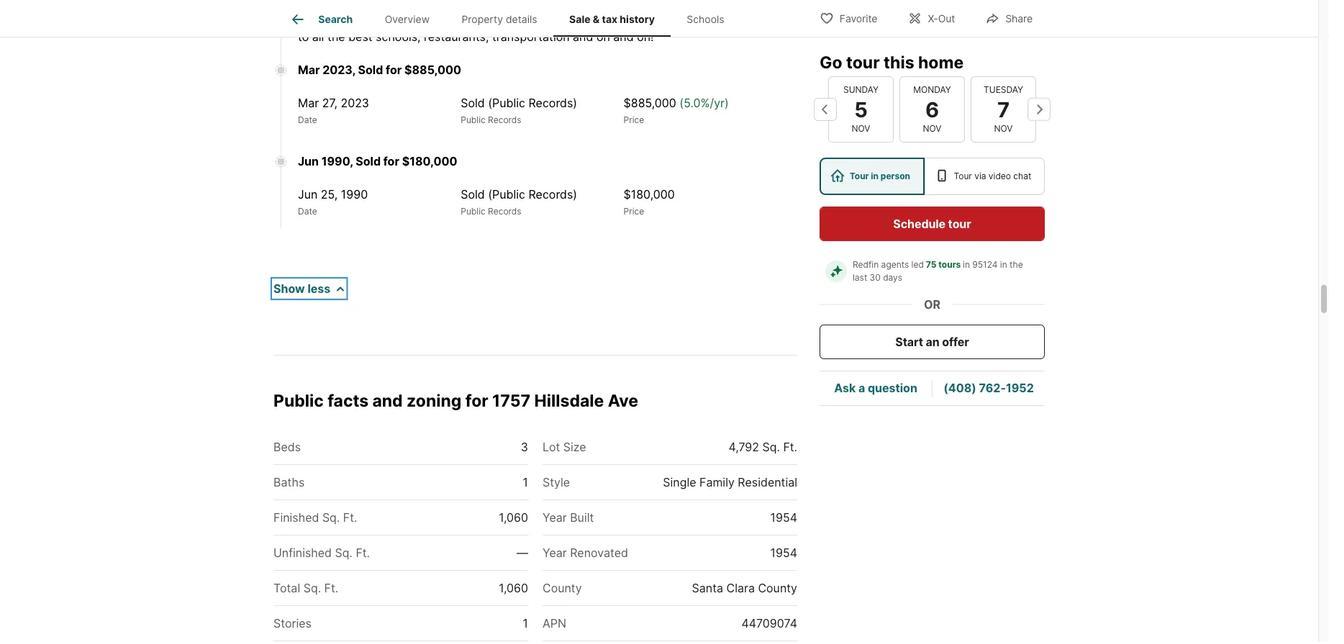Task type: describe. For each thing, give the bounding box(es) containing it.
previous image
[[814, 98, 837, 121]]

this inside "what you've been waiting for!!!priced for immediate sale in great location! this home needs complete and total renovation. contractors and handy people, this is for you! close to all the best schools, restaurants, transportation and on and on!"
[[675, 12, 695, 26]]

go
[[820, 52, 843, 72]]

x-out button
[[896, 3, 968, 33]]

ft. for 4,792 sq. ft.
[[783, 440, 798, 454]]

share
[[1006, 13, 1033, 25]]

needs
[[298, 12, 331, 26]]

for right is
[[711, 12, 726, 26]]

tour in person
[[850, 171, 911, 181]]

x-out
[[928, 13, 955, 25]]

home inside "what you've been waiting for!!!priced for immediate sale in great location! this home needs complete and total renovation. contractors and handy people, this is for you! close to all the best schools, restaurants, transportation and on and on!"
[[727, 0, 758, 9]]

$180,000 price
[[624, 187, 675, 216]]

1954 for year renovated
[[771, 545, 798, 560]]

property
[[462, 13, 503, 25]]

tab list containing search
[[274, 0, 752, 37]]

nov for 7
[[995, 123, 1013, 134]]

4,792 sq. ft.
[[729, 440, 798, 454]]

75
[[926, 260, 937, 270]]

an
[[926, 335, 940, 349]]

tour for go
[[847, 52, 880, 72]]

tours
[[939, 260, 961, 270]]

total
[[412, 12, 436, 26]]

list box containing tour in person
[[820, 158, 1045, 195]]

year for year built
[[543, 510, 567, 524]]

mar for mar 27, 2023 date
[[298, 96, 319, 110]]

for!!!priced
[[441, 0, 500, 9]]

size
[[564, 440, 586, 454]]

and right facts
[[372, 390, 403, 410]]

1 vertical spatial $180,000
[[624, 187, 675, 201]]

1 county from the left
[[543, 581, 582, 595]]

0 vertical spatial $885,000
[[405, 63, 461, 77]]

this
[[701, 0, 724, 9]]

unfinished sq. ft.
[[274, 545, 370, 560]]

27,
[[322, 96, 338, 110]]

finished sq. ft.
[[274, 510, 357, 524]]

(public for mar 2023, sold for $885,000
[[488, 96, 525, 110]]

records for jun 1990, sold for $180,000
[[488, 206, 522, 216]]

schedule tour button
[[820, 207, 1045, 241]]

1,060 for finished sq. ft.
[[499, 510, 528, 524]]

and up schools,
[[388, 12, 409, 26]]

ft. for unfinished sq. ft.
[[356, 545, 370, 560]]

renovated
[[570, 545, 628, 560]]

search
[[318, 13, 353, 25]]

the inside "what you've been waiting for!!!priced for immediate sale in great location! this home needs complete and total renovation. contractors and handy people, this is for you! close to all the best schools, restaurants, transportation and on and on!"
[[327, 30, 345, 44]]

property details
[[462, 13, 537, 25]]

&
[[593, 13, 600, 25]]

sold (public records) public records for mar 2023, sold for $885,000
[[461, 96, 577, 125]]

(408) 762-1952
[[944, 381, 1034, 395]]

you!
[[729, 12, 752, 26]]

you've
[[330, 0, 365, 9]]

unfinished
[[274, 545, 332, 560]]

restaurants,
[[424, 30, 489, 44]]

is
[[699, 12, 707, 26]]

close
[[755, 12, 786, 26]]

95124
[[973, 260, 998, 270]]

sale & tax history tab
[[553, 2, 671, 37]]

lot
[[543, 440, 560, 454]]

year built
[[543, 510, 594, 524]]

santa
[[692, 581, 723, 595]]

handy
[[595, 12, 629, 26]]

public facts and zoning for 1757 hillsdale ave
[[274, 390, 639, 410]]

favorite button
[[808, 3, 890, 33]]

best
[[349, 30, 373, 44]]

(408) 762-1952 link
[[944, 381, 1034, 395]]

tour for schedule
[[948, 217, 972, 231]]

show
[[274, 281, 305, 296]]

zoning
[[407, 390, 462, 410]]

—
[[517, 545, 528, 560]]

stories
[[274, 616, 312, 630]]

start
[[896, 335, 924, 349]]

apn
[[543, 616, 567, 630]]

ask a question link
[[834, 381, 918, 395]]

25,
[[321, 187, 338, 201]]

6
[[926, 97, 939, 122]]

sale
[[569, 13, 591, 25]]

tax
[[602, 13, 618, 25]]

waiting
[[399, 0, 438, 9]]

to
[[298, 30, 309, 44]]

on
[[597, 30, 610, 44]]

facts
[[328, 390, 369, 410]]

30
[[870, 272, 881, 283]]

sale & tax history
[[569, 13, 655, 25]]

762-
[[979, 381, 1006, 395]]

baths
[[274, 475, 305, 489]]

hillsdale
[[535, 390, 604, 410]]

next image
[[1028, 98, 1051, 121]]

been
[[368, 0, 395, 9]]

complete
[[335, 12, 385, 26]]

tour for tour in person
[[850, 171, 869, 181]]

1757
[[492, 390, 531, 410]]

redfin
[[853, 260, 879, 270]]

$885,000 inside $885,000 (5.0%/yr) price
[[624, 96, 677, 110]]

beds
[[274, 440, 301, 454]]

out
[[938, 13, 955, 25]]

tour via video chat
[[954, 171, 1032, 181]]

x-
[[928, 13, 938, 25]]

price inside $885,000 (5.0%/yr) price
[[624, 114, 644, 125]]

renovation.
[[440, 12, 500, 26]]

price inside the $180,000 price
[[624, 206, 644, 216]]

(public for jun 1990, sold for $180,000
[[488, 187, 525, 201]]

history
[[620, 13, 655, 25]]

$885,000 (5.0%/yr) price
[[624, 96, 729, 125]]

ft. for total sq. ft.
[[324, 581, 338, 595]]

style
[[543, 475, 570, 489]]

year renovated
[[543, 545, 628, 560]]

and right on
[[614, 30, 634, 44]]

public for for $180,000
[[461, 206, 486, 216]]

santa clara county
[[692, 581, 798, 595]]



Task type: vqa. For each thing, say whether or not it's contained in the screenshot.


Task type: locate. For each thing, give the bounding box(es) containing it.
ft. up 'unfinished sq. ft.'
[[343, 510, 357, 524]]

date inside mar 27, 2023 date
[[298, 114, 317, 125]]

0 vertical spatial mar
[[298, 63, 320, 77]]

1954 up santa clara county
[[771, 545, 798, 560]]

mar for mar 2023, sold for $885,000
[[298, 63, 320, 77]]

0 horizontal spatial this
[[675, 12, 695, 26]]

1 horizontal spatial tour
[[954, 171, 972, 181]]

mar left 2023,
[[298, 63, 320, 77]]

jun for jun 25, 1990 date
[[298, 187, 318, 201]]

show less
[[274, 281, 331, 296]]

ft. for finished sq. ft.
[[343, 510, 357, 524]]

in inside in the last 30 days
[[1000, 260, 1008, 270]]

sq. right unfinished
[[335, 545, 353, 560]]

this left is
[[675, 12, 695, 26]]

2 price from the top
[[624, 206, 644, 216]]

via
[[975, 171, 987, 181]]

mar 2023, sold for $885,000
[[298, 63, 461, 77]]

1 date from the top
[[298, 114, 317, 125]]

tour inside "option"
[[850, 171, 869, 181]]

tour left via
[[954, 171, 972, 181]]

less
[[308, 281, 331, 296]]

0 vertical spatial sold (public records) public records
[[461, 96, 577, 125]]

2 1954 from the top
[[771, 545, 798, 560]]

year left built
[[543, 510, 567, 524]]

1 price from the top
[[624, 114, 644, 125]]

video
[[989, 171, 1011, 181]]

0 vertical spatial the
[[327, 30, 345, 44]]

and left &
[[571, 12, 592, 26]]

1 1 from the top
[[523, 475, 528, 489]]

2 nov from the left
[[923, 123, 942, 134]]

the down search
[[327, 30, 345, 44]]

1 tour from the left
[[850, 171, 869, 181]]

ft. down "finished sq. ft."
[[356, 545, 370, 560]]

transportation
[[492, 30, 570, 44]]

jun left "1990," at the top left
[[298, 154, 319, 168]]

0 vertical spatial records)
[[529, 96, 577, 110]]

1 mar from the top
[[298, 63, 320, 77]]

home up 'you!'
[[727, 0, 758, 9]]

sq. for unfinished
[[335, 545, 353, 560]]

in right the tours
[[963, 260, 970, 270]]

1,060 up —
[[499, 510, 528, 524]]

0 vertical spatial 1
[[523, 475, 528, 489]]

in the last 30 days
[[853, 260, 1026, 283]]

1990,
[[322, 154, 353, 168]]

sold (public records) public records for jun 1990, sold for $180,000
[[461, 187, 577, 216]]

sq. right the total
[[304, 581, 321, 595]]

0 vertical spatial tour
[[847, 52, 880, 72]]

1 vertical spatial date
[[298, 206, 317, 216]]

0 vertical spatial jun
[[298, 154, 319, 168]]

tab list
[[274, 0, 752, 37]]

schools,
[[376, 30, 421, 44]]

1 horizontal spatial county
[[758, 581, 798, 595]]

details
[[506, 13, 537, 25]]

2 records) from the top
[[529, 187, 577, 201]]

0 vertical spatial year
[[543, 510, 567, 524]]

jun 1990, sold for $180,000
[[298, 154, 457, 168]]

nov inside 'tuesday 7 nov'
[[995, 123, 1013, 134]]

last
[[853, 272, 868, 283]]

1990
[[341, 187, 368, 201]]

2023
[[341, 96, 369, 110]]

1 records) from the top
[[529, 96, 577, 110]]

1 vertical spatial records
[[488, 206, 522, 216]]

public
[[461, 114, 486, 125], [461, 206, 486, 216], [274, 390, 324, 410]]

nov down 7
[[995, 123, 1013, 134]]

0 horizontal spatial nov
[[852, 123, 871, 134]]

sq. for 4,792
[[763, 440, 780, 454]]

records) for $885,000
[[529, 96, 577, 110]]

ft. down 'unfinished sq. ft.'
[[324, 581, 338, 595]]

1 1,060 from the top
[[499, 510, 528, 524]]

records for mar 2023, sold for $885,000
[[488, 114, 522, 125]]

2 1 from the top
[[523, 616, 528, 630]]

0 vertical spatial home
[[727, 0, 758, 9]]

1 for stories
[[523, 616, 528, 630]]

0 vertical spatial public
[[461, 114, 486, 125]]

1 horizontal spatial this
[[884, 52, 915, 72]]

2 (public from the top
[[488, 187, 525, 201]]

0 vertical spatial $180,000
[[402, 154, 457, 168]]

2 county from the left
[[758, 581, 798, 595]]

and down sale
[[573, 30, 593, 44]]

1 vertical spatial the
[[1010, 260, 1023, 270]]

1 vertical spatial mar
[[298, 96, 319, 110]]

1 for baths
[[523, 475, 528, 489]]

in right the 95124
[[1000, 260, 1008, 270]]

1 vertical spatial sold (public records) public records
[[461, 187, 577, 216]]

family
[[700, 475, 735, 489]]

0 vertical spatial this
[[675, 12, 695, 26]]

1 (public from the top
[[488, 96, 525, 110]]

7
[[998, 97, 1010, 122]]

records)
[[529, 96, 577, 110], [529, 187, 577, 201]]

jun 25, 1990 date
[[298, 187, 368, 216]]

share button
[[973, 3, 1045, 33]]

1 nov from the left
[[852, 123, 871, 134]]

in
[[607, 0, 617, 9], [871, 171, 879, 181], [963, 260, 970, 270], [1000, 260, 1008, 270]]

ft. up residential
[[783, 440, 798, 454]]

for right "1990," at the top left
[[384, 154, 400, 168]]

what
[[298, 0, 326, 9]]

what you've been waiting for!!!priced for immediate sale in great location! this home needs complete and total renovation. contractors and handy people, this is for you! close to all the best schools, restaurants, transportation and on and on!
[[298, 0, 786, 44]]

1 horizontal spatial $180,000
[[624, 187, 675, 201]]

single
[[663, 475, 696, 489]]

tour right schedule
[[948, 217, 972, 231]]

tour up the sunday
[[847, 52, 880, 72]]

mar left 27,
[[298, 96, 319, 110]]

5
[[855, 97, 868, 122]]

ask a question
[[834, 381, 918, 395]]

0 horizontal spatial tour
[[850, 171, 869, 181]]

single family residential
[[663, 475, 798, 489]]

1 vertical spatial price
[[624, 206, 644, 216]]

this
[[675, 12, 695, 26], [884, 52, 915, 72]]

1 vertical spatial 1954
[[771, 545, 798, 560]]

county up the apn
[[543, 581, 582, 595]]

chat
[[1014, 171, 1032, 181]]

tour inside button
[[948, 217, 972, 231]]

2 sold (public records) public records from the top
[[461, 187, 577, 216]]

location!
[[652, 0, 698, 9]]

great
[[620, 0, 648, 9]]

jun inside jun 25, 1990 date
[[298, 187, 318, 201]]

0 horizontal spatial $180,000
[[402, 154, 457, 168]]

date for mar 27, 2023
[[298, 114, 317, 125]]

for up details
[[504, 0, 519, 9]]

agents
[[882, 260, 909, 270]]

tour inside option
[[954, 171, 972, 181]]

0 horizontal spatial the
[[327, 30, 345, 44]]

schools tab
[[671, 2, 741, 37]]

3 nov from the left
[[995, 123, 1013, 134]]

show less button
[[274, 280, 345, 297]]

2 tour from the left
[[954, 171, 972, 181]]

clara
[[727, 581, 755, 595]]

nov inside sunday 5 nov
[[852, 123, 871, 134]]

2 horizontal spatial nov
[[995, 123, 1013, 134]]

$885,000
[[405, 63, 461, 77], [624, 96, 677, 110]]

mar inside mar 27, 2023 date
[[298, 96, 319, 110]]

tour left person
[[850, 171, 869, 181]]

nov inside monday 6 nov
[[923, 123, 942, 134]]

nov down 5
[[852, 123, 871, 134]]

ave
[[608, 390, 639, 410]]

tour for tour via video chat
[[954, 171, 972, 181]]

1 vertical spatial this
[[884, 52, 915, 72]]

jun left 25,
[[298, 187, 318, 201]]

3
[[521, 440, 528, 454]]

ask
[[834, 381, 856, 395]]

1 vertical spatial 1
[[523, 616, 528, 630]]

1 vertical spatial records)
[[529, 187, 577, 201]]

44709074
[[742, 616, 798, 630]]

mar 27, 2023 date
[[298, 96, 369, 125]]

sunday
[[844, 84, 879, 95]]

1,060 for total sq. ft.
[[499, 581, 528, 595]]

$885,000 left "(5.0%/yr)"
[[624, 96, 677, 110]]

0 vertical spatial records
[[488, 114, 522, 125]]

favorite
[[840, 13, 878, 25]]

jun for jun 1990, sold for $180,000
[[298, 154, 319, 168]]

finished
[[274, 510, 319, 524]]

sq. right 4,792 on the bottom of page
[[763, 440, 780, 454]]

1 vertical spatial jun
[[298, 187, 318, 201]]

2 1,060 from the top
[[499, 581, 528, 595]]

1 sold (public records) public records from the top
[[461, 96, 577, 125]]

nov for 5
[[852, 123, 871, 134]]

date inside jun 25, 1990 date
[[298, 206, 317, 216]]

in left person
[[871, 171, 879, 181]]

1 year from the top
[[543, 510, 567, 524]]

home up monday
[[919, 52, 964, 72]]

$885,000 down "restaurants,"
[[405, 63, 461, 77]]

$180,000
[[402, 154, 457, 168], [624, 187, 675, 201]]

1 records from the top
[[488, 114, 522, 125]]

ft.
[[783, 440, 798, 454], [343, 510, 357, 524], [356, 545, 370, 560], [324, 581, 338, 595]]

list box
[[820, 158, 1045, 195]]

this up monday
[[884, 52, 915, 72]]

sunday 5 nov
[[844, 84, 879, 134]]

property details tab
[[446, 2, 553, 37]]

1952
[[1006, 381, 1034, 395]]

county up '44709074'
[[758, 581, 798, 595]]

in up sale & tax history
[[607, 0, 617, 9]]

0 vertical spatial price
[[624, 114, 644, 125]]

public for for $885,000
[[461, 114, 486, 125]]

for down schools,
[[386, 63, 402, 77]]

1 horizontal spatial tour
[[948, 217, 972, 231]]

in inside "what you've been waiting for!!!priced for immediate sale in great location! this home needs complete and total renovation. contractors and handy people, this is for you! close to all the best schools, restaurants, transportation and on and on!"
[[607, 0, 617, 9]]

1954 down residential
[[771, 510, 798, 524]]

2 date from the top
[[298, 206, 317, 216]]

the inside in the last 30 days
[[1010, 260, 1023, 270]]

1 vertical spatial tour
[[948, 217, 972, 231]]

a
[[859, 381, 865, 395]]

1 vertical spatial (public
[[488, 187, 525, 201]]

start an offer button
[[820, 325, 1045, 359]]

0 horizontal spatial county
[[543, 581, 582, 595]]

for left 1757
[[466, 390, 489, 410]]

monday 6 nov
[[914, 84, 951, 134]]

1 horizontal spatial the
[[1010, 260, 1023, 270]]

1 horizontal spatial $885,000
[[624, 96, 677, 110]]

1 vertical spatial year
[[543, 545, 567, 560]]

redfin agents led 75 tours in 95124
[[853, 260, 998, 270]]

0 vertical spatial 1954
[[771, 510, 798, 524]]

sold (public records) public records
[[461, 96, 577, 125], [461, 187, 577, 216]]

1 left style
[[523, 475, 528, 489]]

sq. right the finished
[[322, 510, 340, 524]]

1 1954 from the top
[[771, 510, 798, 524]]

nov for 6
[[923, 123, 942, 134]]

residential
[[738, 475, 798, 489]]

lot size
[[543, 440, 586, 454]]

0 vertical spatial 1,060
[[499, 510, 528, 524]]

2 jun from the top
[[298, 187, 318, 201]]

records) for $180,000
[[529, 187, 577, 201]]

0 horizontal spatial tour
[[847, 52, 880, 72]]

(public
[[488, 96, 525, 110], [488, 187, 525, 201]]

2 vertical spatial public
[[274, 390, 324, 410]]

(5.0%/yr)
[[680, 96, 729, 110]]

sq. for finished
[[322, 510, 340, 524]]

year right —
[[543, 545, 567, 560]]

search link
[[290, 11, 353, 28]]

nov down 6 in the right top of the page
[[923, 123, 942, 134]]

sq. for total
[[304, 581, 321, 595]]

1954 for year built
[[771, 510, 798, 524]]

overview
[[385, 13, 430, 25]]

1 vertical spatial $885,000
[[624, 96, 677, 110]]

None button
[[829, 76, 894, 143], [900, 76, 965, 143], [971, 76, 1037, 143], [829, 76, 894, 143], [900, 76, 965, 143], [971, 76, 1037, 143]]

1,060
[[499, 510, 528, 524], [499, 581, 528, 595]]

in inside "option"
[[871, 171, 879, 181]]

led
[[912, 260, 924, 270]]

1 jun from the top
[[298, 154, 319, 168]]

for
[[504, 0, 519, 9], [711, 12, 726, 26], [386, 63, 402, 77], [384, 154, 400, 168], [466, 390, 489, 410]]

person
[[881, 171, 911, 181]]

2 records from the top
[[488, 206, 522, 216]]

0 horizontal spatial home
[[727, 0, 758, 9]]

tour via video chat option
[[925, 158, 1045, 195]]

tour in person option
[[820, 158, 925, 195]]

start an offer
[[896, 335, 969, 349]]

1 vertical spatial 1,060
[[499, 581, 528, 595]]

1,060 down —
[[499, 581, 528, 595]]

0 vertical spatial (public
[[488, 96, 525, 110]]

date for jun 25, 1990
[[298, 206, 317, 216]]

1 left the apn
[[523, 616, 528, 630]]

(408)
[[944, 381, 977, 395]]

1 horizontal spatial home
[[919, 52, 964, 72]]

1 vertical spatial home
[[919, 52, 964, 72]]

1 vertical spatial public
[[461, 206, 486, 216]]

all
[[312, 30, 324, 44]]

0 vertical spatial date
[[298, 114, 317, 125]]

or
[[924, 297, 941, 311]]

overview tab
[[369, 2, 446, 37]]

1 horizontal spatial nov
[[923, 123, 942, 134]]

year for year renovated
[[543, 545, 567, 560]]

the right the 95124
[[1010, 260, 1023, 270]]

on!
[[637, 30, 654, 44]]

sale
[[582, 0, 604, 9]]

2 year from the top
[[543, 545, 567, 560]]

county
[[543, 581, 582, 595], [758, 581, 798, 595]]

2 mar from the top
[[298, 96, 319, 110]]

0 horizontal spatial $885,000
[[405, 63, 461, 77]]

sq.
[[763, 440, 780, 454], [322, 510, 340, 524], [335, 545, 353, 560], [304, 581, 321, 595]]



